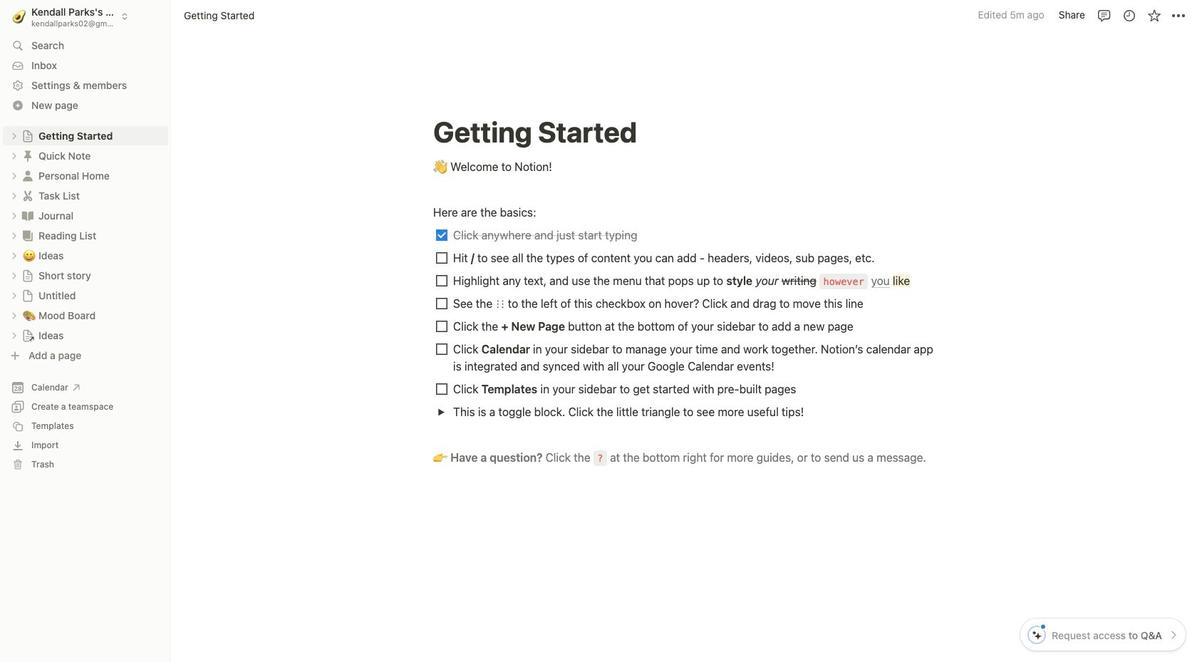 Task type: vqa. For each thing, say whether or not it's contained in the screenshot.
Open image
yes



Task type: locate. For each thing, give the bounding box(es) containing it.
👋 image
[[433, 157, 448, 175]]

2 open image from the top
[[10, 151, 19, 160]]

updates image
[[1122, 8, 1137, 22]]

change page icon image
[[21, 129, 34, 142], [21, 149, 35, 163], [21, 169, 35, 183], [21, 189, 35, 203], [21, 209, 35, 223], [21, 228, 35, 243], [21, 269, 34, 282], [21, 289, 34, 302], [21, 329, 34, 342]]

6 open image from the top
[[10, 311, 19, 320]]

open image
[[10, 132, 19, 140], [10, 151, 19, 160], [10, 191, 19, 200], [10, 211, 19, 220], [10, 271, 19, 280], [10, 311, 19, 320]]

👉 image
[[433, 448, 448, 466]]

4 open image from the top
[[10, 211, 19, 220]]

open image
[[10, 171, 19, 180], [10, 231, 19, 240], [10, 251, 19, 260], [10, 291, 19, 300], [10, 331, 19, 340], [437, 408, 445, 416]]

1 open image from the top
[[10, 132, 19, 140]]



Task type: describe. For each thing, give the bounding box(es) containing it.
🥑 image
[[12, 7, 26, 25]]

favorite image
[[1147, 8, 1162, 22]]

🎨 image
[[23, 307, 36, 323]]

5 open image from the top
[[10, 271, 19, 280]]

😀 image
[[23, 247, 36, 263]]

3 open image from the top
[[10, 191, 19, 200]]

comments image
[[1097, 8, 1112, 22]]



